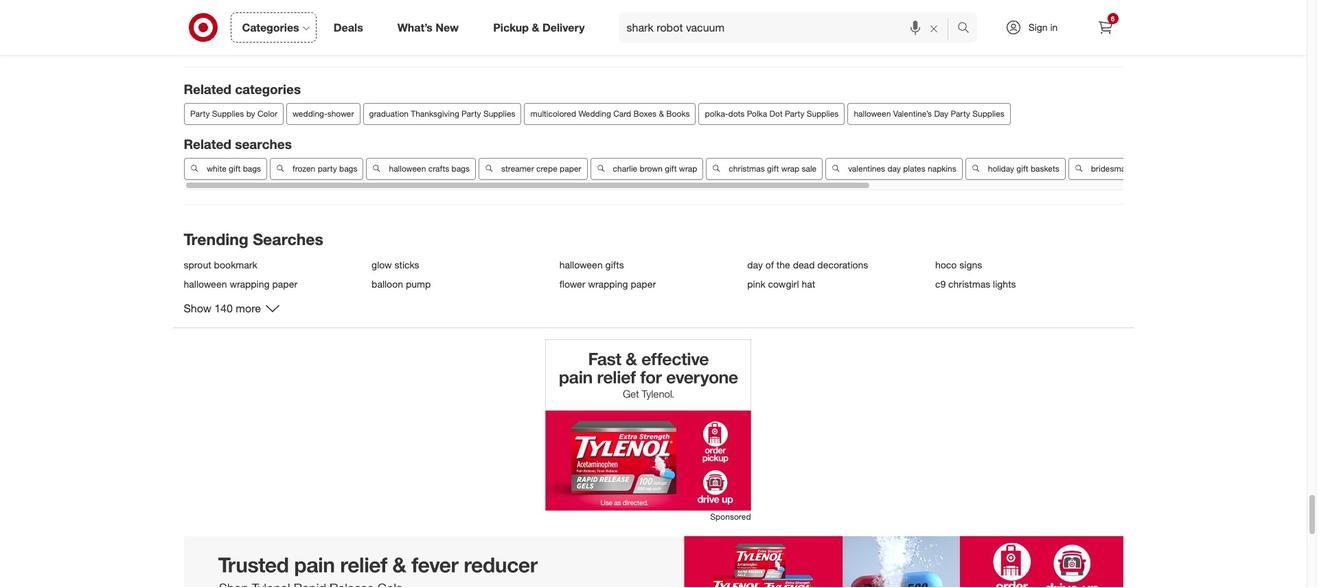 Task type: describe. For each thing, give the bounding box(es) containing it.
wedding-shower link
[[286, 103, 360, 125]]

wedding-
[[292, 108, 327, 119]]

4 party from the left
[[950, 108, 970, 119]]

gifts for halloween gifts
[[605, 259, 624, 271]]

crafts
[[428, 163, 449, 173]]

halloween valentine's day party supplies link
[[847, 103, 1010, 125]]

trending
[[184, 229, 248, 248]]

hoco signs link
[[935, 259, 1115, 271]]

halloween gifts link
[[559, 259, 739, 271]]

multicolored wedding card boxes & books
[[530, 108, 689, 119]]

what's new
[[397, 20, 459, 34]]

6 link
[[1090, 12, 1120, 43]]

halloween for halloween valentine's day party supplies
[[853, 108, 891, 119]]

sprout bookmark link
[[184, 259, 363, 271]]

related searches
[[184, 136, 292, 152]]

1 supplies from the left
[[212, 108, 244, 119]]

bridesmaid
[[1091, 163, 1132, 173]]

1 vertical spatial &
[[658, 108, 664, 119]]

of
[[766, 259, 774, 271]]

halloween crafts bags
[[389, 163, 469, 173]]

sign in
[[1028, 21, 1058, 33]]

0 horizontal spatial &
[[532, 20, 539, 34]]

party supplies by color
[[190, 108, 277, 119]]

wrap inside 'link'
[[679, 163, 697, 173]]

christmas gift wrap sale
[[728, 163, 816, 173]]

show 140 more
[[184, 302, 261, 315]]

streamer crepe paper
[[501, 163, 581, 173]]

flower wrapping paper
[[559, 278, 656, 290]]

color
[[257, 108, 277, 119]]

streamer
[[501, 163, 534, 173]]

sign in link
[[993, 12, 1079, 43]]

searches
[[235, 136, 292, 152]]

related for related searches
[[184, 136, 231, 152]]

2 wrap from the left
[[781, 163, 799, 173]]

show 140 more button
[[184, 300, 281, 317]]

wedding
[[578, 108, 611, 119]]

1 party from the left
[[190, 108, 209, 119]]

bags for white gift bags
[[243, 163, 261, 173]]

bags for halloween crafts bags
[[451, 163, 469, 173]]

categories link
[[230, 12, 316, 43]]

frozen party bags link
[[270, 158, 363, 180]]

gift for holiday
[[1016, 163, 1028, 173]]

baskets
[[1030, 163, 1059, 173]]

holiday gift baskets link
[[965, 158, 1065, 180]]

searches
[[253, 229, 323, 248]]

what's new link
[[386, 12, 476, 43]]

what's
[[397, 20, 433, 34]]

books
[[666, 108, 689, 119]]

wrapping for flower
[[588, 278, 628, 290]]

party supplies by color link
[[184, 103, 283, 125]]

by
[[246, 108, 255, 119]]

glow
[[372, 259, 392, 271]]

charlie brown gift wrap
[[613, 163, 697, 173]]

halloween gifts
[[559, 259, 624, 271]]

frozen
[[292, 163, 315, 173]]

sponsored
[[710, 512, 751, 522]]

valentines day plates napkins
[[848, 163, 956, 173]]

dead
[[793, 259, 815, 271]]

pink cowgirl hat
[[747, 278, 815, 290]]

trending searches
[[184, 229, 323, 248]]

bookmark
[[214, 259, 257, 271]]

gift for christmas
[[767, 163, 779, 173]]

show
[[184, 302, 211, 315]]

gift for white
[[228, 163, 240, 173]]

signs
[[960, 259, 982, 271]]

0 vertical spatial advertisement region
[[545, 339, 751, 511]]

delivery
[[542, 20, 585, 34]]

valentines day plates napkins link
[[825, 158, 962, 180]]

flower
[[559, 278, 585, 290]]

plates
[[903, 163, 925, 173]]

holiday
[[988, 163, 1014, 173]]

c9 christmas lights
[[935, 278, 1016, 290]]

charlie brown gift wrap link
[[590, 158, 703, 180]]

day of the dead decorations
[[747, 259, 868, 271]]

hoco
[[935, 259, 957, 271]]

2 party from the left
[[461, 108, 481, 119]]

day
[[934, 108, 948, 119]]

boxes
[[633, 108, 656, 119]]

pink cowgirl hat link
[[747, 278, 927, 290]]

categories
[[242, 20, 299, 34]]

deals
[[334, 20, 363, 34]]

white gift bags
[[206, 163, 261, 173]]

140
[[214, 302, 233, 315]]

pump
[[406, 278, 431, 290]]

the
[[777, 259, 790, 271]]

glow sticks link
[[372, 259, 551, 271]]

polka-dots polka dot party supplies
[[705, 108, 838, 119]]



Task type: locate. For each thing, give the bounding box(es) containing it.
4 gift from the left
[[1016, 163, 1028, 173]]

1 horizontal spatial day
[[887, 163, 901, 173]]

halloween down sprout
[[184, 278, 227, 290]]

paper
[[559, 163, 581, 173], [272, 278, 297, 290], [631, 278, 656, 290]]

polka-dots polka dot party supplies link
[[698, 103, 845, 125]]

wrapping down halloween gifts
[[588, 278, 628, 290]]

gift left sale
[[767, 163, 779, 173]]

c9 christmas lights link
[[935, 278, 1115, 290]]

gift right brown
[[665, 163, 676, 173]]

bags inside 'link'
[[339, 163, 357, 173]]

shower
[[327, 108, 354, 119]]

day left of
[[747, 259, 763, 271]]

0 vertical spatial day
[[887, 163, 901, 173]]

1 vertical spatial christmas
[[948, 278, 990, 290]]

day
[[887, 163, 901, 173], [747, 259, 763, 271]]

What can we help you find? suggestions appear below search field
[[618, 12, 960, 43]]

sprout
[[184, 259, 211, 271]]

christmas
[[728, 163, 764, 173], [948, 278, 990, 290]]

related up white
[[184, 136, 231, 152]]

wrap left sale
[[781, 163, 799, 173]]

1 horizontal spatial &
[[658, 108, 664, 119]]

&
[[532, 20, 539, 34], [658, 108, 664, 119]]

0 horizontal spatial day
[[747, 259, 763, 271]]

0 horizontal spatial christmas
[[728, 163, 764, 173]]

& right boxes
[[658, 108, 664, 119]]

supplies left multicolored
[[483, 108, 515, 119]]

paper for streamer crepe paper
[[559, 163, 581, 173]]

party right day
[[950, 108, 970, 119]]

party right dot
[[785, 108, 804, 119]]

graduation
[[369, 108, 408, 119]]

0 vertical spatial gifts
[[1134, 163, 1150, 173]]

sprout bookmark
[[184, 259, 257, 271]]

advertisement region
[[545, 339, 751, 511], [0, 536, 1307, 587]]

christmas down signs
[[948, 278, 990, 290]]

balloon pump
[[372, 278, 431, 290]]

supplies right dot
[[806, 108, 838, 119]]

1 vertical spatial advertisement region
[[0, 536, 1307, 587]]

paper for flower wrapping paper
[[631, 278, 656, 290]]

bags for frozen party bags
[[339, 163, 357, 173]]

0 vertical spatial &
[[532, 20, 539, 34]]

1 vertical spatial related
[[184, 136, 231, 152]]

halloween up the flower
[[559, 259, 603, 271]]

bags down searches
[[243, 163, 261, 173]]

4 supplies from the left
[[972, 108, 1004, 119]]

frozen party bags
[[292, 163, 357, 173]]

wrapping down bookmark
[[230, 278, 270, 290]]

glow sticks
[[372, 259, 419, 271]]

sale
[[801, 163, 816, 173]]

search
[[951, 22, 984, 35]]

dots
[[728, 108, 744, 119]]

& right pickup at the top
[[532, 20, 539, 34]]

1 wrap from the left
[[679, 163, 697, 173]]

1 vertical spatial gifts
[[605, 259, 624, 271]]

gift inside 'link'
[[665, 163, 676, 173]]

1 wrapping from the left
[[230, 278, 270, 290]]

halloween for halloween crafts bags
[[389, 163, 426, 173]]

c9
[[935, 278, 946, 290]]

pickup
[[493, 20, 529, 34]]

card
[[613, 108, 631, 119]]

related up party supplies by color
[[184, 81, 231, 97]]

valentines
[[848, 163, 885, 173]]

6
[[1111, 14, 1115, 23]]

3 supplies from the left
[[806, 108, 838, 119]]

2 bags from the left
[[339, 163, 357, 173]]

supplies
[[212, 108, 244, 119], [483, 108, 515, 119], [806, 108, 838, 119], [972, 108, 1004, 119]]

1 bags from the left
[[243, 163, 261, 173]]

day of the dead decorations link
[[747, 259, 927, 271]]

charlie
[[613, 163, 637, 173]]

crepe
[[536, 163, 557, 173]]

sticks
[[394, 259, 419, 271]]

3 party from the left
[[785, 108, 804, 119]]

2 horizontal spatial paper
[[631, 278, 656, 290]]

graduation thanksgiving party supplies
[[369, 108, 515, 119]]

2 related from the top
[[184, 136, 231, 152]]

3 bags from the left
[[451, 163, 469, 173]]

multicolored
[[530, 108, 576, 119]]

1 horizontal spatial wrapping
[[588, 278, 628, 290]]

streamer crepe paper link
[[478, 158, 587, 180]]

2 horizontal spatial bags
[[451, 163, 469, 173]]

bags right party at the left top
[[339, 163, 357, 173]]

wedding-shower
[[292, 108, 354, 119]]

thanksgiving
[[411, 108, 459, 119]]

wrap right brown
[[679, 163, 697, 173]]

related for related categories
[[184, 81, 231, 97]]

party
[[190, 108, 209, 119], [461, 108, 481, 119], [785, 108, 804, 119], [950, 108, 970, 119]]

christmas down polka
[[728, 163, 764, 173]]

pickup & delivery
[[493, 20, 585, 34]]

sign
[[1028, 21, 1048, 33]]

pickup & delivery link
[[481, 12, 602, 43]]

0 horizontal spatial wrapping
[[230, 278, 270, 290]]

gift right the holiday
[[1016, 163, 1028, 173]]

bags right crafts
[[451, 163, 469, 173]]

related categories
[[184, 81, 301, 97]]

2 supplies from the left
[[483, 108, 515, 119]]

party up related searches
[[190, 108, 209, 119]]

0 vertical spatial christmas
[[728, 163, 764, 173]]

christmas gift wrap sale link
[[706, 158, 822, 180]]

decorations
[[817, 259, 868, 271]]

halloween left crafts
[[389, 163, 426, 173]]

party right the thanksgiving
[[461, 108, 481, 119]]

balloon
[[372, 278, 403, 290]]

wrapping for halloween
[[230, 278, 270, 290]]

hoco signs
[[935, 259, 982, 271]]

wrapping
[[230, 278, 270, 290], [588, 278, 628, 290]]

supplies left by on the left top of page
[[212, 108, 244, 119]]

polka-
[[705, 108, 728, 119]]

multicolored wedding card boxes & books link
[[524, 103, 696, 125]]

paper down halloween gifts link at the top
[[631, 278, 656, 290]]

1 horizontal spatial christmas
[[948, 278, 990, 290]]

1 horizontal spatial paper
[[559, 163, 581, 173]]

1 vertical spatial day
[[747, 259, 763, 271]]

gift right white
[[228, 163, 240, 173]]

0 horizontal spatial wrap
[[679, 163, 697, 173]]

halloween left valentine's
[[853, 108, 891, 119]]

in
[[1050, 21, 1058, 33]]

halloween wrapping paper
[[184, 278, 297, 290]]

1 related from the top
[[184, 81, 231, 97]]

0 horizontal spatial paper
[[272, 278, 297, 290]]

day left plates
[[887, 163, 901, 173]]

dot
[[769, 108, 782, 119]]

white
[[206, 163, 226, 173]]

0 horizontal spatial gifts
[[605, 259, 624, 271]]

0 vertical spatial related
[[184, 81, 231, 97]]

3 gift from the left
[[767, 163, 779, 173]]

halloween for halloween wrapping paper
[[184, 278, 227, 290]]

paper for halloween wrapping paper
[[272, 278, 297, 290]]

0 horizontal spatial bags
[[243, 163, 261, 173]]

halloween crafts bags link
[[366, 158, 476, 180]]

supplies right day
[[972, 108, 1004, 119]]

gift
[[228, 163, 240, 173], [665, 163, 676, 173], [767, 163, 779, 173], [1016, 163, 1028, 173]]

new
[[436, 20, 459, 34]]

1 horizontal spatial bags
[[339, 163, 357, 173]]

more
[[236, 302, 261, 315]]

white gift bags link
[[184, 158, 267, 180]]

2 wrapping from the left
[[588, 278, 628, 290]]

paper down sprout bookmark link
[[272, 278, 297, 290]]

categories
[[235, 81, 301, 97]]

balloon pump link
[[372, 278, 551, 290]]

gifts right bridesmaid
[[1134, 163, 1150, 173]]

bags
[[243, 163, 261, 173], [339, 163, 357, 173], [451, 163, 469, 173]]

1 horizontal spatial wrap
[[781, 163, 799, 173]]

halloween for halloween gifts
[[559, 259, 603, 271]]

1 horizontal spatial gifts
[[1134, 163, 1150, 173]]

deals link
[[322, 12, 380, 43]]

paper right crepe
[[559, 163, 581, 173]]

gifts up flower wrapping paper
[[605, 259, 624, 271]]

search button
[[951, 12, 984, 45]]

1 gift from the left
[[228, 163, 240, 173]]

graduation thanksgiving party supplies link
[[363, 103, 521, 125]]

gifts for bridesmaid gifts
[[1134, 163, 1150, 173]]

party
[[317, 163, 337, 173]]

halloween
[[853, 108, 891, 119], [389, 163, 426, 173], [559, 259, 603, 271], [184, 278, 227, 290]]

napkins
[[927, 163, 956, 173]]

2 gift from the left
[[665, 163, 676, 173]]



Task type: vqa. For each thing, say whether or not it's contained in the screenshot.
the Ear in the The At&T® In-Ear Wired Stereo Earbuds With Microphone (Blue)
no



